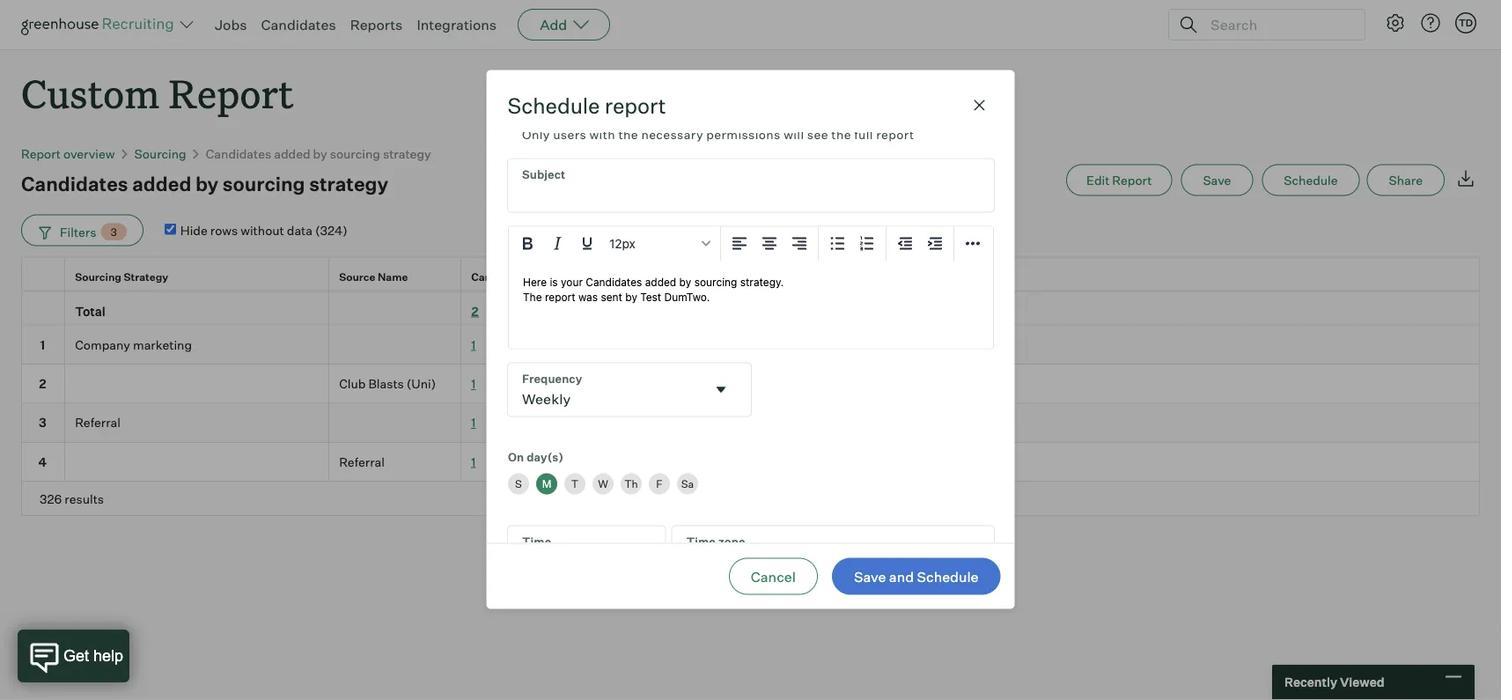Task type: vqa. For each thing, say whether or not it's contained in the screenshot.
first remove goal icon from the bottom of the page
no



Task type: locate. For each thing, give the bounding box(es) containing it.
1 horizontal spatial schedule
[[917, 568, 979, 585]]

column header
[[21, 292, 65, 325], [329, 292, 462, 325]]

sourcing for sourcing
[[134, 146, 186, 161]]

3 cell
[[21, 404, 65, 443]]

3 toolbar from the left
[[887, 227, 954, 261]]

add button
[[518, 9, 611, 41]]

sourcing up (324) at the top of the page
[[330, 146, 380, 161]]

reports
[[350, 16, 403, 33]]

edit report
[[1087, 172, 1153, 188]]

without
[[241, 223, 284, 238]]

1
[[40, 337, 45, 352], [471, 337, 476, 352], [471, 376, 476, 391], [471, 415, 476, 430], [471, 454, 476, 470]]

0 horizontal spatial the
[[618, 127, 638, 142]]

sourcing down custom report
[[134, 146, 186, 161]]

None field
[[508, 363, 751, 416], [508, 526, 665, 579], [672, 526, 994, 579], [508, 526, 665, 579], [672, 526, 994, 579]]

total
[[75, 303, 105, 319]]

0 horizontal spatial save
[[854, 568, 886, 585]]

added
[[274, 146, 311, 161], [132, 171, 191, 196]]

save inside 'button'
[[854, 568, 886, 585]]

2 1 link from the top
[[471, 376, 476, 391]]

row containing 2
[[21, 365, 1481, 404]]

sourcing up total
[[75, 270, 122, 284]]

configure image
[[1386, 12, 1407, 33]]

2 vertical spatial report
[[1113, 172, 1153, 188]]

1 link
[[471, 337, 476, 352], [471, 376, 476, 391], [471, 415, 476, 430], [471, 454, 476, 470]]

referral down club at the left
[[339, 454, 385, 470]]

viewed
[[1341, 675, 1385, 690]]

td
[[1460, 17, 1474, 29]]

referral right 3 cell
[[75, 415, 121, 430]]

2 down 1 cell at the left of page
[[39, 376, 46, 391]]

club
[[339, 376, 366, 391]]

overview
[[63, 146, 115, 161]]

custom report
[[21, 67, 294, 119]]

1 column header from the left
[[21, 292, 65, 325]]

share button
[[1368, 164, 1446, 196]]

0 horizontal spatial report
[[605, 92, 666, 118]]

0 vertical spatial 3
[[111, 225, 117, 238]]

schedule inside 'button'
[[917, 568, 979, 585]]

td button
[[1453, 9, 1481, 37]]

row containing total
[[21, 291, 1481, 326]]

day(s)
[[526, 450, 563, 464]]

report for custom report
[[169, 67, 294, 119]]

necessary
[[641, 127, 703, 142]]

0 vertical spatial schedule
[[508, 92, 600, 118]]

candidates added by sourcing strategy
[[206, 146, 431, 161], [21, 171, 389, 196]]

2 toolbar from the left
[[819, 227, 887, 261]]

3
[[111, 225, 117, 238], [39, 415, 46, 430]]

0 horizontal spatial 3
[[39, 415, 46, 430]]

td button
[[1456, 12, 1477, 33]]

candidates added by sourcing strategy up hide
[[21, 171, 389, 196]]

report inside edit report link
[[1113, 172, 1153, 188]]

Only users with the necessary permissions will see the full report field
[[508, 70, 994, 145]]

data
[[287, 223, 313, 238]]

and
[[890, 568, 914, 585]]

0 horizontal spatial column header
[[21, 292, 65, 325]]

1 link for 2
[[471, 376, 476, 391]]

1 vertical spatial report
[[876, 127, 914, 142]]

1 horizontal spatial the
[[831, 127, 851, 142]]

0 vertical spatial sourcing
[[134, 146, 186, 161]]

will
[[784, 127, 804, 142]]

save
[[1204, 172, 1232, 188], [854, 568, 886, 585]]

2
[[471, 303, 479, 319], [39, 376, 46, 391]]

candidates up rows
[[206, 146, 271, 161]]

cancel button
[[729, 558, 818, 595]]

save and schedule button
[[832, 558, 1001, 595]]

add
[[540, 16, 567, 33]]

0 horizontal spatial referral
[[75, 415, 121, 430]]

schedule inside button
[[1285, 172, 1339, 188]]

reports link
[[350, 16, 403, 33]]

th
[[624, 477, 638, 491]]

1 horizontal spatial report
[[876, 127, 914, 142]]

3 row from the top
[[21, 326, 1481, 365]]

1 vertical spatial 2
[[39, 376, 46, 391]]

added
[[532, 270, 566, 284]]

0 horizontal spatial schedule
[[508, 92, 600, 118]]

the left 'full'
[[831, 127, 851, 142]]

by up hide
[[196, 171, 219, 196]]

1 vertical spatial added
[[132, 171, 191, 196]]

2 row from the top
[[21, 291, 1481, 326]]

column header down name
[[329, 292, 462, 325]]

report up with
[[605, 92, 666, 118]]

row
[[21, 257, 1481, 296], [21, 291, 1481, 326], [21, 326, 1481, 365], [21, 365, 1481, 404], [21, 404, 1481, 443], [21, 443, 1481, 482]]

row containing 3
[[21, 404, 1481, 443]]

1 horizontal spatial 3
[[111, 225, 117, 238]]

12px button
[[602, 229, 717, 258]]

12px
[[609, 236, 635, 251]]

1 vertical spatial schedule
[[1285, 172, 1339, 188]]

1 vertical spatial report
[[21, 146, 61, 161]]

Search text field
[[1207, 12, 1350, 37]]

added up data
[[274, 146, 311, 161]]

Hide rows without data (324) checkbox
[[165, 223, 176, 235]]

report
[[605, 92, 666, 118], [876, 127, 914, 142]]

candidates inside row
[[471, 270, 530, 284]]

0 vertical spatial save
[[1204, 172, 1232, 188]]

1 horizontal spatial sourcing
[[134, 146, 186, 161]]

the
[[618, 127, 638, 142], [831, 127, 851, 142]]

0 vertical spatial by
[[313, 146, 327, 161]]

2 column header from the left
[[329, 292, 462, 325]]

1 1 link from the top
[[471, 337, 476, 352]]

1 the from the left
[[618, 127, 638, 142]]

2 horizontal spatial report
[[1113, 172, 1153, 188]]

save button
[[1182, 164, 1254, 196]]

2 inside 2 cell
[[39, 376, 46, 391]]

save inside button
[[1204, 172, 1232, 188]]

share
[[1390, 172, 1423, 188]]

candidates added by sourcing strategy up (324) at the top of the page
[[206, 146, 431, 161]]

column header up 1 cell at the left of page
[[21, 292, 65, 325]]

none field the toggle flyout
[[508, 363, 751, 416]]

3 right filters
[[111, 225, 117, 238]]

cancel
[[751, 568, 796, 585]]

4 cell
[[21, 443, 65, 482]]

sourcing strategy
[[75, 270, 168, 284]]

report overview
[[21, 146, 115, 161]]

company marketing
[[75, 337, 192, 352]]

candidates
[[261, 16, 336, 33], [206, 146, 271, 161], [21, 171, 128, 196], [471, 270, 530, 284]]

0 horizontal spatial sourcing
[[75, 270, 122, 284]]

3 inside cell
[[39, 415, 46, 430]]

report right 'full'
[[876, 127, 914, 142]]

report overview link
[[21, 146, 115, 161]]

recently
[[1285, 675, 1338, 690]]

0 vertical spatial report
[[169, 67, 294, 119]]

1 horizontal spatial column header
[[329, 292, 462, 325]]

1 for 3
[[471, 415, 476, 430]]

4 1 link from the top
[[471, 454, 476, 470]]

6 row from the top
[[21, 443, 1481, 482]]

the right with
[[618, 127, 638, 142]]

save for save
[[1204, 172, 1232, 188]]

by
[[313, 146, 327, 161], [196, 171, 219, 196]]

schedule
[[508, 92, 600, 118], [1285, 172, 1339, 188], [917, 568, 979, 585]]

3 1 link from the top
[[471, 415, 476, 430]]

company
[[75, 337, 130, 352]]

326
[[40, 491, 62, 507]]

candidates link
[[261, 16, 336, 33]]

1 vertical spatial strategy
[[309, 171, 389, 196]]

report left overview
[[21, 146, 61, 161]]

sourcing up hide rows without data (324)
[[223, 171, 305, 196]]

0 vertical spatial sourcing
[[330, 146, 380, 161]]

12px toolbar
[[509, 227, 721, 261]]

toggle flyout image
[[712, 381, 730, 399]]

1 vertical spatial 3
[[39, 415, 46, 430]]

permissions
[[706, 127, 781, 142]]

4 row from the top
[[21, 365, 1481, 404]]

sourcing
[[330, 146, 380, 161], [223, 171, 305, 196]]

1 horizontal spatial save
[[1204, 172, 1232, 188]]

0 vertical spatial report
[[605, 92, 666, 118]]

1 horizontal spatial report
[[169, 67, 294, 119]]

3 down 2 cell
[[39, 415, 46, 430]]

1 horizontal spatial added
[[274, 146, 311, 161]]

candidates added
[[471, 270, 566, 284]]

0 vertical spatial 2
[[471, 303, 479, 319]]

2 vertical spatial schedule
[[917, 568, 979, 585]]

0 horizontal spatial sourcing
[[223, 171, 305, 196]]

strategy
[[383, 146, 431, 161], [309, 171, 389, 196]]

0 vertical spatial strategy
[[383, 146, 431, 161]]

candidates added by sourcing strategy link
[[206, 146, 431, 161]]

1 for 2
[[471, 376, 476, 391]]

1 vertical spatial sourcing
[[75, 270, 122, 284]]

1 vertical spatial sourcing
[[223, 171, 305, 196]]

integrations link
[[417, 16, 497, 33]]

greenhouse recruiting image
[[21, 14, 180, 35]]

5 row from the top
[[21, 404, 1481, 443]]

0 horizontal spatial added
[[132, 171, 191, 196]]

2 for 2 cell
[[39, 376, 46, 391]]

candidates down the report overview link
[[21, 171, 128, 196]]

None text field
[[508, 363, 705, 416]]

hide
[[180, 223, 208, 238]]

referral
[[75, 415, 121, 430], [339, 454, 385, 470]]

table
[[21, 257, 1481, 516]]

full
[[854, 127, 873, 142]]

cell
[[329, 326, 462, 365], [65, 365, 329, 404], [329, 404, 462, 443], [65, 443, 329, 482]]

toolbar
[[721, 227, 819, 261], [819, 227, 887, 261], [887, 227, 954, 261]]

report
[[169, 67, 294, 119], [21, 146, 61, 161], [1113, 172, 1153, 188]]

1 row from the top
[[21, 257, 1481, 296]]

2 down candidates added
[[471, 303, 479, 319]]

by up (324) at the top of the page
[[313, 146, 327, 161]]

hide rows without data (324)
[[180, 223, 348, 238]]

report down jobs link
[[169, 67, 294, 119]]

integrations
[[417, 16, 497, 33]]

sourcing
[[134, 146, 186, 161], [75, 270, 122, 284]]

club blasts (uni)
[[339, 376, 436, 391]]

sourcing for sourcing strategy
[[75, 270, 122, 284]]

1 vertical spatial save
[[854, 568, 886, 585]]

0 horizontal spatial 2
[[39, 376, 46, 391]]

report right edit
[[1113, 172, 1153, 188]]

candidates up 2 link
[[471, 270, 530, 284]]

1 for 1
[[471, 337, 476, 352]]

added down sourcing link
[[132, 171, 191, 196]]

1 horizontal spatial 2
[[471, 303, 479, 319]]

1 link for 1
[[471, 337, 476, 352]]

0 horizontal spatial by
[[196, 171, 219, 196]]

2 horizontal spatial schedule
[[1285, 172, 1339, 188]]

edit
[[1087, 172, 1110, 188]]

row group
[[21, 326, 1481, 482]]

1 horizontal spatial referral
[[339, 454, 385, 470]]

None text field
[[508, 159, 994, 212]]

2 the from the left
[[831, 127, 851, 142]]



Task type: describe. For each thing, give the bounding box(es) containing it.
edit report link
[[1067, 164, 1173, 196]]

1 vertical spatial by
[[196, 171, 219, 196]]

1 link for 4
[[471, 454, 476, 470]]

rows
[[210, 223, 238, 238]]

save for save and schedule
[[854, 568, 886, 585]]

filters
[[60, 224, 96, 239]]

candidates right jobs link
[[261, 16, 336, 33]]

name
[[378, 270, 408, 284]]

0 horizontal spatial report
[[21, 146, 61, 161]]

0 vertical spatial candidates added by sourcing strategy
[[206, 146, 431, 161]]

marketing
[[133, 337, 192, 352]]

table containing total
[[21, 257, 1481, 516]]

2 cell
[[21, 365, 65, 404]]

s
[[515, 477, 522, 491]]

326 results
[[40, 491, 104, 507]]

source name
[[339, 270, 408, 284]]

(324)
[[315, 223, 348, 238]]

save and schedule this report to revisit it! element
[[1182, 164, 1263, 196]]

only
[[522, 127, 550, 142]]

report for edit report
[[1113, 172, 1153, 188]]

row group containing 1
[[21, 326, 1481, 482]]

1 cell
[[21, 326, 65, 365]]

1 vertical spatial referral
[[339, 454, 385, 470]]

blasts
[[369, 376, 404, 391]]

row containing 1
[[21, 326, 1481, 365]]

(uni)
[[407, 376, 436, 391]]

schedule for schedule
[[1285, 172, 1339, 188]]

see
[[807, 127, 828, 142]]

m
[[542, 477, 551, 491]]

jobs link
[[215, 16, 247, 33]]

filter image
[[36, 225, 51, 239]]

only users with the necessary permissions will see the full report
[[522, 127, 914, 142]]

schedule for schedule report
[[508, 92, 600, 118]]

row containing 4
[[21, 443, 1481, 482]]

save and schedule
[[854, 568, 979, 585]]

schedule button
[[1263, 164, 1361, 196]]

report inside field
[[876, 127, 914, 142]]

f
[[656, 477, 663, 491]]

on
[[508, 450, 524, 464]]

t
[[571, 477, 578, 491]]

12px group
[[509, 227, 993, 261]]

strategy
[[124, 270, 168, 284]]

results
[[65, 491, 104, 507]]

w
[[598, 477, 608, 491]]

row containing sourcing strategy
[[21, 257, 1481, 296]]

0 vertical spatial added
[[274, 146, 311, 161]]

1 link for 3
[[471, 415, 476, 430]]

recently viewed
[[1285, 675, 1385, 690]]

2 link
[[471, 303, 479, 319]]

1 vertical spatial candidates added by sourcing strategy
[[21, 171, 389, 196]]

source
[[339, 270, 376, 284]]

close modal icon image
[[969, 95, 991, 116]]

4
[[38, 454, 47, 470]]

users
[[553, 127, 586, 142]]

schedule report
[[508, 92, 666, 118]]

on day(s)
[[508, 450, 563, 464]]

1 inside cell
[[40, 337, 45, 352]]

custom
[[21, 67, 160, 119]]

download image
[[1456, 168, 1477, 189]]

sa
[[681, 477, 694, 491]]

jobs
[[215, 16, 247, 33]]

2 for 2 link
[[471, 303, 479, 319]]

sourcing link
[[134, 146, 186, 161]]

total column header
[[65, 292, 329, 325]]

1 horizontal spatial sourcing
[[330, 146, 380, 161]]

1 toolbar from the left
[[721, 227, 819, 261]]

with
[[589, 127, 615, 142]]

0 vertical spatial referral
[[75, 415, 121, 430]]

1 for 4
[[471, 454, 476, 470]]

1 horizontal spatial by
[[313, 146, 327, 161]]



